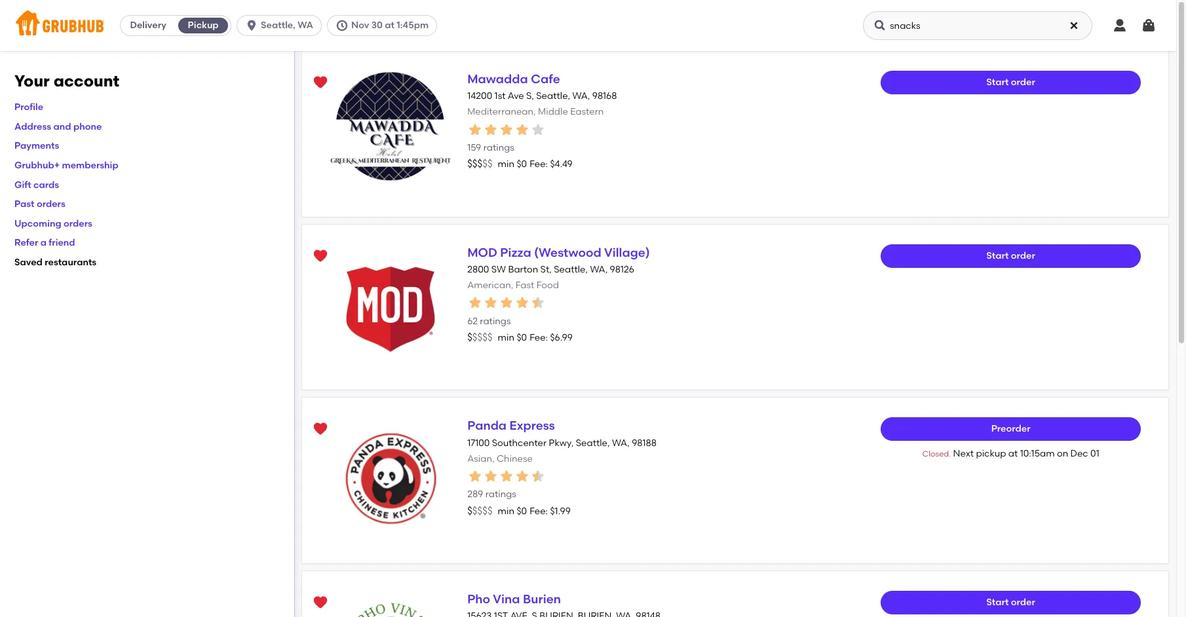 Task type: locate. For each thing, give the bounding box(es) containing it.
saved restaurant image
[[313, 75, 328, 90], [313, 248, 328, 264], [313, 422, 328, 438], [313, 595, 328, 611]]

1 start order from the top
[[987, 77, 1036, 88]]

seattle, right the pkwy,
[[576, 438, 610, 449]]

panda express link
[[468, 419, 555, 434]]

2 $ from the top
[[468, 505, 473, 517]]

$ down 62
[[468, 332, 473, 344]]

17100
[[468, 438, 490, 449]]

3 start order from the top
[[987, 597, 1036, 608]]

wa, inside the mod pizza (westwood village) 2800 sw barton st, seattle, wa, 98126 american, fast food
[[590, 264, 608, 275]]

start order button for village)
[[881, 244, 1142, 268]]

0 horizontal spatial svg image
[[874, 19, 887, 32]]

$
[[468, 332, 473, 344], [468, 505, 473, 517]]

0 vertical spatial $$$$$
[[468, 158, 493, 170]]

your
[[14, 71, 50, 90]]

2 saved restaurant button from the top
[[309, 244, 332, 268]]

svg image for seattle, wa
[[245, 19, 258, 32]]

$0 for (westwood
[[517, 332, 527, 344]]

1 saved restaurant button from the top
[[309, 71, 332, 94]]

min down 62 ratings
[[498, 332, 515, 344]]

pho vina burien link
[[468, 592, 561, 607]]

1 horizontal spatial svg image
[[336, 19, 349, 32]]

ratings right 159
[[484, 142, 515, 153]]

svg image inside nov 30 at 1:45pm button
[[336, 19, 349, 32]]

fee: left $6.99
[[530, 332, 548, 344]]

min $0 fee: $1.99
[[498, 506, 571, 517]]

seattle, up middle
[[537, 91, 571, 102]]

ratings right 62
[[480, 316, 511, 327]]

refer a friend
[[14, 238, 75, 249]]

1 vertical spatial $
[[468, 505, 473, 517]]

0 horizontal spatial at
[[385, 20, 395, 31]]

0 vertical spatial start order button
[[881, 71, 1142, 94]]

seattle,
[[261, 20, 296, 31], [537, 91, 571, 102], [554, 264, 588, 275], [576, 438, 610, 449]]

3 $$$$$ from the top
[[468, 505, 493, 517]]

past orders link
[[14, 199, 65, 210]]

1 vertical spatial fee:
[[530, 332, 548, 344]]

2 vertical spatial fee:
[[530, 506, 548, 517]]

3 saved restaurant image from the top
[[313, 422, 328, 438]]

pho
[[468, 592, 491, 607]]

start order button
[[881, 71, 1142, 94], [881, 244, 1142, 268], [881, 591, 1142, 615]]

orders
[[37, 199, 65, 210], [64, 218, 92, 229]]

village)
[[605, 245, 650, 260]]

3 fee: from the top
[[530, 506, 548, 517]]

seattle, left wa
[[261, 20, 296, 31]]

$$$$$ down 159
[[468, 158, 493, 170]]

nov 30 at 1:45pm button
[[327, 15, 443, 36]]

svg image inside seattle, wa button
[[245, 19, 258, 32]]

1 vertical spatial at
[[1009, 449, 1018, 460]]

2 vertical spatial wa,
[[612, 438, 630, 449]]

delivery button
[[121, 15, 176, 36]]

0 vertical spatial start order
[[987, 77, 1036, 88]]

start
[[987, 77, 1009, 88], [987, 250, 1009, 261], [987, 597, 1009, 608]]

saved restaurant button for mod
[[309, 244, 332, 268]]

middle
[[538, 107, 568, 118]]

at right "30"
[[385, 20, 395, 31]]

fee: for 17100
[[530, 506, 548, 517]]

2 vertical spatial min
[[498, 506, 515, 517]]

ratings
[[484, 142, 515, 153], [480, 316, 511, 327], [486, 489, 517, 501]]

svg image
[[1113, 18, 1128, 33], [1142, 18, 1157, 33], [874, 19, 887, 32]]

1 min from the top
[[498, 159, 515, 170]]

panda express logo image
[[330, 418, 452, 540]]

2 vertical spatial start order button
[[881, 591, 1142, 615]]

seattle, inside the mod pizza (westwood village) 2800 sw barton st, seattle, wa, 98126 american, fast food
[[554, 264, 588, 275]]

Search for food, convenience, alcohol... search field
[[864, 11, 1093, 40]]

fee: left the $1.99
[[530, 506, 548, 517]]

at right pickup
[[1009, 449, 1018, 460]]

$0 left $4.49
[[517, 159, 527, 170]]

1 vertical spatial order
[[1012, 250, 1036, 261]]

1 vertical spatial wa,
[[590, 264, 608, 275]]

0 vertical spatial min
[[498, 159, 515, 170]]

1:45pm
[[397, 20, 429, 31]]

$0
[[517, 159, 527, 170], [517, 332, 527, 344], [517, 506, 527, 517]]

payments link
[[14, 141, 59, 152]]

$$$$$ down 289
[[468, 505, 493, 517]]

closed . next pickup at 10:15am on dec 01
[[923, 449, 1100, 460]]

1 vertical spatial start order
[[987, 250, 1036, 261]]

3 $0 from the top
[[517, 506, 527, 517]]

1 vertical spatial min
[[498, 332, 515, 344]]

2 start order button from the top
[[881, 244, 1142, 268]]

1 vertical spatial start order button
[[881, 244, 1142, 268]]

mawadda
[[468, 71, 528, 87]]

2 fee: from the top
[[530, 332, 548, 344]]

refer
[[14, 238, 38, 249]]

chinese
[[497, 454, 533, 465]]

min down the '159 ratings'
[[498, 159, 515, 170]]

1 horizontal spatial svg image
[[1113, 18, 1128, 33]]

min down 289 ratings
[[498, 506, 515, 517]]

3 saved restaurant button from the top
[[309, 418, 332, 441]]

0 vertical spatial wa,
[[573, 91, 590, 102]]

order
[[1012, 77, 1036, 88], [1012, 250, 1036, 261], [1012, 597, 1036, 608]]

min for 17100
[[498, 506, 515, 517]]

1 fee: from the top
[[530, 159, 548, 170]]

0 vertical spatial $0
[[517, 159, 527, 170]]

profile
[[14, 102, 43, 113]]

wa,
[[573, 91, 590, 102], [590, 264, 608, 275], [612, 438, 630, 449]]

0 vertical spatial at
[[385, 20, 395, 31]]

2800
[[468, 264, 489, 275]]

2 vertical spatial $$$$$
[[468, 505, 493, 517]]

2 start order from the top
[[987, 250, 1036, 261]]

profile link
[[14, 102, 43, 113]]

98126
[[610, 264, 635, 275]]

saved
[[14, 257, 43, 268]]

1 vertical spatial orders
[[64, 218, 92, 229]]

0 vertical spatial orders
[[37, 199, 65, 210]]

1 vertical spatial start
[[987, 250, 1009, 261]]

at
[[385, 20, 395, 31], [1009, 449, 1018, 460]]

ratings for 14200
[[484, 142, 515, 153]]

2 vertical spatial start order
[[987, 597, 1036, 608]]

start order
[[987, 77, 1036, 88], [987, 250, 1036, 261], [987, 597, 1036, 608]]

nov 30 at 1:45pm
[[351, 20, 429, 31]]

a
[[40, 238, 47, 249]]

2 vertical spatial start
[[987, 597, 1009, 608]]

seattle, wa button
[[237, 15, 327, 36]]

min $0 fee: $4.49
[[498, 159, 573, 170]]

0 vertical spatial $
[[468, 332, 473, 344]]

1 horizontal spatial at
[[1009, 449, 1018, 460]]

1 vertical spatial $$$$$
[[468, 332, 493, 344]]

0 vertical spatial ratings
[[484, 142, 515, 153]]

.
[[950, 450, 952, 459]]

2 saved restaurant image from the top
[[313, 248, 328, 264]]

1 vertical spatial ratings
[[480, 316, 511, 327]]

159 ratings
[[468, 142, 515, 153]]

ratings right 289
[[486, 489, 517, 501]]

wa, up eastern
[[573, 91, 590, 102]]

mod pizza (westwood village) link
[[468, 245, 650, 260]]

saved restaurant button for panda
[[309, 418, 332, 441]]

3 start order button from the top
[[881, 591, 1142, 615]]

0 vertical spatial start
[[987, 77, 1009, 88]]

wa
[[298, 20, 313, 31]]

2 min from the top
[[498, 332, 515, 344]]

1 $ from the top
[[468, 332, 473, 344]]

1 $0 from the top
[[517, 159, 527, 170]]

orders up the upcoming orders link
[[37, 199, 65, 210]]

$0 left the $1.99
[[517, 506, 527, 517]]

orders for upcoming orders
[[64, 218, 92, 229]]

2 vertical spatial ratings
[[486, 489, 517, 501]]

2 vertical spatial order
[[1012, 597, 1036, 608]]

fast
[[516, 280, 535, 291]]

pho vina burien
[[468, 592, 561, 607]]

1 start from the top
[[987, 77, 1009, 88]]

mediterranean,
[[468, 107, 536, 118]]

$ down 289
[[468, 505, 473, 517]]

burien
[[523, 592, 561, 607]]

restaurants
[[45, 257, 97, 268]]

at inside button
[[385, 20, 395, 31]]

orders up the friend
[[64, 218, 92, 229]]

1 $$$$$ from the top
[[468, 158, 493, 170]]

seattle, down '(westwood'
[[554, 264, 588, 275]]

1 saved restaurant image from the top
[[313, 75, 328, 90]]

2 start from the top
[[987, 250, 1009, 261]]

3 min from the top
[[498, 506, 515, 517]]

wa, left 98126
[[590, 264, 608, 275]]

svg image for nov 30 at 1:45pm
[[336, 19, 349, 32]]

preorder button
[[881, 418, 1142, 441]]

star icon image
[[468, 122, 483, 138], [483, 122, 499, 138], [499, 122, 515, 138], [515, 122, 531, 138], [531, 122, 546, 138], [468, 295, 483, 311], [483, 295, 499, 311], [499, 295, 515, 311], [515, 295, 531, 311], [531, 295, 546, 311], [531, 295, 546, 311], [468, 469, 483, 485], [483, 469, 499, 485], [499, 469, 515, 485], [515, 469, 531, 485], [531, 469, 546, 485], [531, 469, 546, 485]]

0 vertical spatial fee:
[[530, 159, 548, 170]]

min for (westwood
[[498, 332, 515, 344]]

nov
[[351, 20, 369, 31]]

289
[[468, 489, 483, 501]]

wa, left 98188 on the right bottom of the page
[[612, 438, 630, 449]]

fee:
[[530, 159, 548, 170], [530, 332, 548, 344], [530, 506, 548, 517]]

$$$$$ down 62
[[468, 332, 493, 344]]

$4.49
[[550, 159, 573, 170]]

mawadda cafe logo image
[[330, 71, 452, 193]]

fee: left $4.49
[[530, 159, 548, 170]]

01
[[1091, 449, 1100, 460]]

2 $$$$$ from the top
[[468, 332, 493, 344]]

$$$$$ for (westwood
[[468, 332, 493, 344]]

0 vertical spatial order
[[1012, 77, 1036, 88]]

closed
[[923, 450, 950, 459]]

289 ratings
[[468, 489, 517, 501]]

fee: for 14200
[[530, 159, 548, 170]]

$$$$$ for 17100
[[468, 505, 493, 517]]

2 order from the top
[[1012, 250, 1036, 261]]

refer a friend link
[[14, 238, 75, 249]]

min for 14200
[[498, 159, 515, 170]]

1 order from the top
[[1012, 77, 1036, 88]]

1 start order button from the top
[[881, 71, 1142, 94]]

2 $0 from the top
[[517, 332, 527, 344]]

4 saved restaurant image from the top
[[313, 595, 328, 611]]

svg image
[[245, 19, 258, 32], [336, 19, 349, 32], [1069, 20, 1080, 31]]

$0 left $6.99
[[517, 332, 527, 344]]

and
[[53, 121, 71, 132]]

saved restaurant button
[[309, 71, 332, 94], [309, 244, 332, 268], [309, 418, 332, 441], [309, 591, 332, 615]]

mod
[[468, 245, 498, 260]]

1 vertical spatial $0
[[517, 332, 527, 344]]

2 vertical spatial $0
[[517, 506, 527, 517]]

0 horizontal spatial svg image
[[245, 19, 258, 32]]



Task type: describe. For each thing, give the bounding box(es) containing it.
panda
[[468, 419, 507, 434]]

s,
[[527, 91, 534, 102]]

ratings for 17100
[[486, 489, 517, 501]]

upcoming orders link
[[14, 218, 92, 229]]

gift cards link
[[14, 179, 59, 191]]

$ for panda express
[[468, 505, 473, 517]]

14200
[[468, 91, 493, 102]]

pickup
[[977, 449, 1007, 460]]

address and phone link
[[14, 121, 102, 132]]

pho vina burien logo image
[[330, 591, 452, 618]]

account
[[54, 71, 119, 90]]

$0 for 17100
[[517, 506, 527, 517]]

$$$$$ for 14200
[[468, 158, 493, 170]]

ratings for (westwood
[[480, 316, 511, 327]]

min $0 fee: $6.99
[[498, 332, 573, 344]]

main navigation navigation
[[0, 0, 1177, 51]]

mawadda cafe 14200 1st ave s, seattle, wa, 98168 mediterranean, middle eastern
[[468, 71, 617, 118]]

pickup button
[[176, 15, 231, 36]]

start order for 1st
[[987, 77, 1036, 88]]

$$$
[[468, 158, 483, 170]]

address
[[14, 121, 51, 132]]

pickup
[[188, 20, 219, 31]]

panda express 17100 southcenter pkwy, seattle, wa, 98188 asian, chinese
[[468, 419, 657, 465]]

asian,
[[468, 454, 495, 465]]

pizza
[[500, 245, 532, 260]]

delivery
[[130, 20, 166, 31]]

4 saved restaurant button from the top
[[309, 591, 332, 615]]

mod pizza (westwood village) logo image
[[330, 244, 452, 367]]

wa, inside panda express 17100 southcenter pkwy, seattle, wa, 98188 asian, chinese
[[612, 438, 630, 449]]

saved restaurant button for mawadda
[[309, 71, 332, 94]]

ave
[[508, 91, 524, 102]]

your account
[[14, 71, 119, 90]]

62
[[468, 316, 478, 327]]

gift
[[14, 179, 31, 191]]

express
[[510, 419, 555, 434]]

saved restaurant image for panda
[[313, 422, 328, 438]]

preorder
[[992, 424, 1031, 435]]

sw
[[492, 264, 506, 275]]

grubhub+ membership link
[[14, 160, 118, 171]]

wa, inside mawadda cafe 14200 1st ave s, seattle, wa, 98168 mediterranean, middle eastern
[[573, 91, 590, 102]]

$1.99
[[550, 506, 571, 517]]

order for village)
[[1012, 250, 1036, 261]]

10:15am
[[1021, 449, 1055, 460]]

2 horizontal spatial svg image
[[1069, 20, 1080, 31]]

gift cards
[[14, 179, 59, 191]]

address and phone
[[14, 121, 102, 132]]

cards
[[33, 179, 59, 191]]

cafe
[[531, 71, 560, 87]]

pkwy,
[[549, 438, 574, 449]]

98168
[[593, 91, 617, 102]]

saved restaurant image for mawadda
[[313, 75, 328, 90]]

$6.99
[[550, 332, 573, 344]]

159
[[468, 142, 481, 153]]

orders for past orders
[[37, 199, 65, 210]]

on
[[1058, 449, 1069, 460]]

phone
[[73, 121, 102, 132]]

fee: for (westwood
[[530, 332, 548, 344]]

membership
[[62, 160, 118, 171]]

southcenter
[[492, 438, 547, 449]]

upcoming
[[14, 218, 61, 229]]

payments
[[14, 141, 59, 152]]

st,
[[541, 264, 552, 275]]

$ for mod pizza (westwood village)
[[468, 332, 473, 344]]

start for village)
[[987, 250, 1009, 261]]

3 order from the top
[[1012, 597, 1036, 608]]

dec
[[1071, 449, 1089, 460]]

grubhub+
[[14, 160, 60, 171]]

saved restaurant image for mod
[[313, 248, 328, 264]]

next
[[954, 449, 974, 460]]

order for 1st
[[1012, 77, 1036, 88]]

upcoming orders
[[14, 218, 92, 229]]

3 start from the top
[[987, 597, 1009, 608]]

saved restaurants link
[[14, 257, 97, 268]]

seattle, inside mawadda cafe 14200 1st ave s, seattle, wa, 98168 mediterranean, middle eastern
[[537, 91, 571, 102]]

start order for village)
[[987, 250, 1036, 261]]

vina
[[493, 592, 520, 607]]

mawadda cafe link
[[468, 71, 560, 87]]

seattle, inside button
[[261, 20, 296, 31]]

30
[[372, 20, 383, 31]]

start order button for 1st
[[881, 71, 1142, 94]]

2 horizontal spatial svg image
[[1142, 18, 1157, 33]]

start for 1st
[[987, 77, 1009, 88]]

eastern
[[571, 107, 604, 118]]

food
[[537, 280, 559, 291]]

past
[[14, 199, 34, 210]]

past orders
[[14, 199, 65, 210]]

grubhub+ membership
[[14, 160, 118, 171]]

seattle, inside panda express 17100 southcenter pkwy, seattle, wa, 98188 asian, chinese
[[576, 438, 610, 449]]

$0 for 14200
[[517, 159, 527, 170]]

98188
[[632, 438, 657, 449]]

62 ratings
[[468, 316, 511, 327]]

(westwood
[[534, 245, 602, 260]]

barton
[[508, 264, 538, 275]]

saved restaurants
[[14, 257, 97, 268]]



Task type: vqa. For each thing, say whether or not it's contained in the screenshot.
the middle of
no



